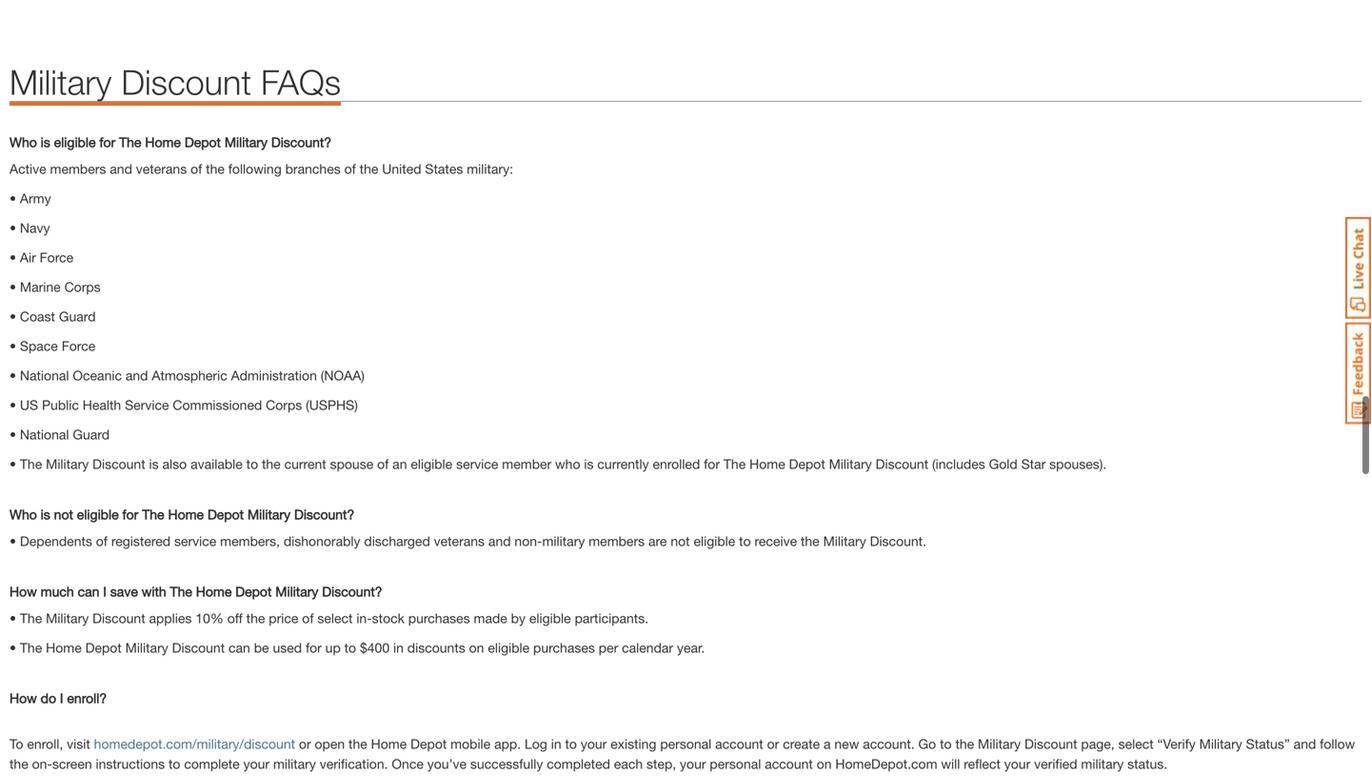 Task type: vqa. For each thing, say whether or not it's contained in the screenshot.
THE HOLIDAY GUIDES
no



Task type: describe. For each thing, give the bounding box(es) containing it.
coast
[[20, 309, 55, 324]]

1 horizontal spatial corps
[[266, 397, 302, 413]]

in inside or open the home depot mobile app. log in to your existing personal account or create a new account. go to the military discount page, select "verify military status" and follow the on-screen instructions to complete your military verification. once you've successfully completed each step, your personal account on homedepot.com will reflect your verified military status.
[[551, 736, 562, 752]]

• navy
[[10, 220, 50, 236]]

• national oceanic and atmospheric administration (noaa)
[[10, 368, 365, 383]]

to left receive
[[739, 533, 751, 549]]

• for • navy
[[10, 220, 16, 236]]

is right who
[[584, 456, 594, 472]]

to down homedepot.com/military/discount link
[[169, 756, 180, 772]]

depot up members,
[[208, 507, 244, 522]]

1 horizontal spatial service
[[456, 456, 499, 472]]

• for • the military discount applies 10% off the price of select in-stock purchases made by eligible participants.
[[10, 611, 16, 626]]

up
[[325, 640, 341, 656]]

• for • us public health service commissioned corps (usphs)
[[10, 397, 16, 413]]

follow
[[1320, 736, 1356, 752]]

account.
[[863, 736, 915, 752]]

for left the up
[[306, 640, 322, 656]]

to
[[10, 736, 23, 752]]

• for • national oceanic and atmospheric administration (noaa)
[[10, 368, 16, 383]]

commissioned
[[173, 397, 262, 413]]

military right the "verify
[[1200, 736, 1243, 752]]

navy
[[20, 220, 50, 236]]

how do i enroll?
[[10, 691, 107, 706]]

receive
[[755, 533, 797, 549]]

participants.
[[575, 611, 649, 626]]

star
[[1022, 456, 1046, 472]]

who is eligible for the home depot military discount?
[[10, 134, 332, 150]]

do
[[41, 691, 56, 706]]

will
[[942, 756, 961, 772]]

active members and veterans of the following branches of the united states military:
[[10, 161, 513, 177]]

home inside or open the home depot mobile app. log in to your existing personal account or create a new account. go to the military discount page, select "verify military status" and follow the on-screen instructions to complete your military verification. once you've successfully completed each step, your personal account on homedepot.com will reflect your verified military status.
[[371, 736, 407, 752]]

united
[[382, 161, 422, 177]]

2 horizontal spatial military
[[1082, 756, 1124, 772]]

1 horizontal spatial members
[[589, 533, 645, 549]]

guard for • national guard
[[73, 427, 110, 442]]

is up active
[[41, 134, 50, 150]]

• dependents of registered service members, dishonorably discharged veterans and non-military members are not eligible to receive the military discount.
[[10, 533, 927, 549]]

1 or from the left
[[299, 736, 311, 752]]

app.
[[494, 736, 521, 752]]

• us public health service commissioned corps (usphs)
[[10, 397, 358, 413]]

reflect
[[964, 756, 1001, 772]]

save
[[110, 584, 138, 600]]

1 horizontal spatial purchases
[[534, 640, 595, 656]]

by
[[511, 611, 526, 626]]

atmospheric
[[152, 368, 227, 383]]

administration
[[231, 368, 317, 383]]

of down who is eligible for the home depot military discount?
[[191, 161, 202, 177]]

• for • national guard
[[10, 427, 16, 442]]

status"
[[1247, 736, 1291, 752]]

the down much
[[20, 611, 42, 626]]

depot inside or open the home depot mobile app. log in to your existing personal account or create a new account. go to the military discount page, select "verify military status" and follow the on-screen instructions to complete your military verification. once you've successfully completed each step, your personal account on homedepot.com will reflect your verified military status.
[[411, 736, 447, 752]]

the right off
[[246, 611, 265, 626]]

1 vertical spatial service
[[174, 533, 217, 549]]

who for who is eligible for the home depot military discount?
[[10, 134, 37, 150]]

an
[[393, 456, 407, 472]]

new
[[835, 736, 860, 752]]

1 horizontal spatial military
[[542, 533, 585, 549]]

faqs
[[261, 61, 341, 102]]

members,
[[220, 533, 280, 549]]

the up will
[[956, 736, 975, 752]]

military discount faqs
[[10, 61, 341, 102]]

public
[[42, 397, 79, 413]]

$400
[[360, 640, 390, 656]]

on-
[[32, 756, 52, 772]]

be
[[254, 640, 269, 656]]

0 horizontal spatial on
[[469, 640, 484, 656]]

your right step,
[[680, 756, 706, 772]]

registered
[[111, 533, 171, 549]]

• for • the home depot military discount can be used for up to $400 in discounts on eligible purchases per calendar year.
[[10, 640, 16, 656]]

10%
[[196, 611, 224, 626]]

the down • national guard
[[20, 456, 42, 472]]

step,
[[647, 756, 677, 772]]

branches
[[285, 161, 341, 177]]

• the military discount is also available to the current spouse of an eligible service member who is currently enrolled for the home depot military discount (includes gold star spouses).
[[10, 456, 1107, 472]]

for up registered
[[122, 507, 138, 522]]

• for • dependents of registered service members, dishonorably discharged veterans and non-military members are not eligible to receive the military discount.
[[10, 533, 16, 549]]

the right receive
[[801, 533, 820, 549]]

your right complete
[[243, 756, 270, 772]]

1 vertical spatial account
[[765, 756, 813, 772]]

national for oceanic
[[20, 368, 69, 383]]

status.
[[1128, 756, 1168, 772]]

0 vertical spatial personal
[[660, 736, 712, 752]]

marine
[[20, 279, 61, 295]]

currently
[[598, 456, 649, 472]]

(usphs)
[[306, 397, 358, 413]]

in-
[[357, 611, 372, 626]]

depot up active members and veterans of the following branches of the united states military: at left
[[185, 134, 221, 150]]

the up verification.
[[349, 736, 367, 752]]

(includes
[[933, 456, 986, 472]]

your right reflect
[[1005, 756, 1031, 772]]

how for how do i enroll?
[[10, 691, 37, 706]]

home down military discount faqs
[[145, 134, 181, 150]]

military up reflect
[[978, 736, 1021, 752]]

non-
[[515, 533, 543, 549]]

discount left "(includes"
[[876, 456, 929, 472]]

per
[[599, 640, 618, 656]]

with
[[142, 584, 166, 600]]

dishonorably
[[284, 533, 361, 549]]

homedepot.com
[[836, 756, 938, 772]]

stock
[[372, 611, 405, 626]]

of right the branches
[[344, 161, 356, 177]]

select inside or open the home depot mobile app. log in to your existing personal account or create a new account. go to the military discount page, select "verify military status" and follow the on-screen instructions to complete your military verification. once you've successfully completed each step, your personal account on homedepot.com will reflect your verified military status.
[[1119, 736, 1154, 752]]

to enroll, visit homedepot.com/military/discount
[[10, 736, 295, 752]]

discount down 10%
[[172, 640, 225, 656]]

the left current
[[262, 456, 281, 472]]

log
[[525, 736, 548, 752]]

completed
[[547, 756, 611, 772]]

0 horizontal spatial can
[[78, 584, 99, 600]]

the down to
[[10, 756, 28, 772]]

or open the home depot mobile app. log in to your existing personal account or create a new account. go to the military discount page, select "verify military status" and follow the on-screen instructions to complete your military verification. once you've successfully completed each step, your personal account on homedepot.com will reflect your verified military status.
[[10, 736, 1356, 772]]

to right available
[[246, 456, 258, 472]]

the left 'united'
[[360, 161, 379, 177]]

complete
[[184, 756, 240, 772]]

visit
[[67, 736, 90, 752]]

verified
[[1035, 756, 1078, 772]]

2 vertical spatial discount?
[[322, 584, 383, 600]]

go
[[919, 736, 937, 752]]

verification.
[[320, 756, 388, 772]]

create
[[783, 736, 820, 752]]

air
[[20, 250, 36, 265]]

the down military discount faqs
[[119, 134, 141, 150]]

• for • the military discount is also available to the current spouse of an eligible service member who is currently enrolled for the home depot military discount (includes gold star spouses).
[[10, 456, 16, 472]]

is up dependents
[[41, 507, 50, 522]]

depot up receive
[[789, 456, 826, 472]]

0 vertical spatial not
[[54, 507, 73, 522]]

successfully
[[470, 756, 543, 772]]



Task type: locate. For each thing, give the bounding box(es) containing it.
page,
[[1082, 736, 1115, 752]]

1 vertical spatial guard
[[73, 427, 110, 442]]

1 how from the top
[[10, 584, 37, 600]]

not
[[54, 507, 73, 522], [671, 533, 690, 549]]

and down who is eligible for the home depot military discount?
[[110, 161, 132, 177]]

national
[[20, 368, 69, 383], [20, 427, 69, 442]]

for right enrolled
[[704, 456, 720, 472]]

enroll?
[[67, 691, 107, 706]]

discount up who is eligible for the home depot military discount?
[[121, 61, 251, 102]]

national down space
[[20, 368, 69, 383]]

much
[[41, 584, 74, 600]]

3 • from the top
[[10, 250, 16, 265]]

how left do
[[10, 691, 37, 706]]

0 vertical spatial on
[[469, 640, 484, 656]]

army
[[20, 190, 51, 206]]

• space force
[[10, 338, 95, 354]]

5 • from the top
[[10, 309, 16, 324]]

and left non-
[[489, 533, 511, 549]]

discount down save
[[93, 611, 145, 626]]

how much can i save with the home depot military discount?
[[10, 584, 383, 600]]

10 • from the top
[[10, 456, 16, 472]]

1 horizontal spatial not
[[671, 533, 690, 549]]

veterans down who is eligible for the home depot military discount?
[[136, 161, 187, 177]]

and inside or open the home depot mobile app. log in to your existing personal account or create a new account. go to the military discount page, select "verify military status" and follow the on-screen instructions to complete your military verification. once you've successfully completed each step, your personal account on homedepot.com will reflect your verified military status.
[[1294, 736, 1317, 752]]

you've
[[427, 756, 467, 772]]

for down military discount faqs
[[99, 134, 115, 150]]

or
[[299, 736, 311, 752], [767, 736, 780, 752]]

• for • marine corps
[[10, 279, 16, 295]]

purchases
[[408, 611, 470, 626], [534, 640, 595, 656]]

1 national from the top
[[20, 368, 69, 383]]

1 vertical spatial i
[[60, 691, 63, 706]]

spouse
[[330, 456, 374, 472]]

military up following
[[225, 134, 268, 150]]

discount.
[[870, 533, 927, 549]]

military up the price
[[276, 584, 319, 600]]

guard for • coast guard
[[59, 309, 96, 324]]

9 • from the top
[[10, 427, 16, 442]]

1 vertical spatial select
[[1119, 736, 1154, 752]]

military down much
[[46, 611, 89, 626]]

1 vertical spatial corps
[[266, 397, 302, 413]]

of left registered
[[96, 533, 108, 549]]

of right the price
[[302, 611, 314, 626]]

2 how from the top
[[10, 691, 37, 706]]

to right the up
[[345, 640, 356, 656]]

0 vertical spatial service
[[456, 456, 499, 472]]

force for • air force
[[40, 250, 73, 265]]

personal up step,
[[660, 736, 712, 752]]

the left following
[[206, 161, 225, 177]]

0 horizontal spatial or
[[299, 736, 311, 752]]

home down also
[[168, 507, 204, 522]]

is
[[41, 134, 50, 150], [149, 456, 159, 472], [584, 456, 594, 472], [41, 507, 50, 522]]

0 vertical spatial corps
[[64, 279, 101, 295]]

6 • from the top
[[10, 338, 16, 354]]

homedepot.com/military/discount link
[[94, 736, 295, 752]]

or left the "open"
[[299, 736, 311, 752]]

or left create
[[767, 736, 780, 752]]

depot up enroll?
[[85, 640, 122, 656]]

1 horizontal spatial on
[[817, 756, 832, 772]]

1 who from the top
[[10, 134, 37, 150]]

dependents
[[20, 533, 92, 549]]

live chat image
[[1346, 217, 1372, 319]]

guard down • marine corps
[[59, 309, 96, 324]]

open
[[315, 736, 345, 752]]

1 vertical spatial discount?
[[294, 507, 355, 522]]

price
[[269, 611, 299, 626]]

force right air
[[40, 250, 73, 265]]

0 vertical spatial veterans
[[136, 161, 187, 177]]

your up completed
[[581, 736, 607, 752]]

depot
[[185, 134, 221, 150], [789, 456, 826, 472], [208, 507, 244, 522], [236, 584, 272, 600], [85, 640, 122, 656], [411, 736, 447, 752]]

home up 10%
[[196, 584, 232, 600]]

• coast guard
[[10, 309, 96, 324]]

spouses).
[[1050, 456, 1107, 472]]

also
[[162, 456, 187, 472]]

select left in-
[[318, 611, 353, 626]]

to right the go
[[940, 736, 952, 752]]

to up completed
[[565, 736, 577, 752]]

oceanic
[[73, 368, 122, 383]]

8 • from the top
[[10, 397, 16, 413]]

2 who from the top
[[10, 507, 37, 522]]

guard
[[59, 309, 96, 324], [73, 427, 110, 442]]

1 vertical spatial how
[[10, 691, 37, 706]]

home up once
[[371, 736, 407, 752]]

military up discount.
[[829, 456, 872, 472]]

purchases up discounts
[[408, 611, 470, 626]]

0 horizontal spatial account
[[716, 736, 764, 752]]

0 horizontal spatial veterans
[[136, 161, 187, 177]]

year.
[[677, 640, 705, 656]]

military down applies
[[125, 640, 168, 656]]

who up active
[[10, 134, 37, 150]]

how
[[10, 584, 37, 600], [10, 691, 37, 706]]

the up registered
[[142, 507, 164, 522]]

on inside or open the home depot mobile app. log in to your existing personal account or create a new account. go to the military discount page, select "verify military status" and follow the on-screen instructions to complete your military verification. once you've successfully completed each step, your personal account on homedepot.com will reflect your verified military status.
[[817, 756, 832, 772]]

1 vertical spatial force
[[62, 338, 95, 354]]

eligible
[[54, 134, 96, 150], [411, 456, 453, 472], [77, 507, 119, 522], [694, 533, 736, 549], [530, 611, 571, 626], [488, 640, 530, 656]]

2 or from the left
[[767, 736, 780, 752]]

military down page,
[[1082, 756, 1124, 772]]

0 vertical spatial force
[[40, 250, 73, 265]]

discount? up the branches
[[271, 134, 332, 150]]

• for • coast guard
[[10, 309, 16, 324]]

0 vertical spatial in
[[393, 640, 404, 656]]

service left member
[[456, 456, 499, 472]]

1 horizontal spatial in
[[551, 736, 562, 752]]

on down a
[[817, 756, 832, 772]]

personal right step,
[[710, 756, 761, 772]]

0 horizontal spatial military
[[273, 756, 316, 772]]

0 vertical spatial can
[[78, 584, 99, 600]]

• for • air force
[[10, 250, 16, 265]]

can
[[78, 584, 99, 600], [229, 640, 250, 656]]

0 vertical spatial guard
[[59, 309, 96, 324]]

and up service in the bottom of the page
[[126, 368, 148, 383]]

• for • space force
[[10, 338, 16, 354]]

0 horizontal spatial not
[[54, 507, 73, 522]]

1 vertical spatial members
[[589, 533, 645, 549]]

active
[[10, 161, 46, 177]]

military:
[[467, 161, 513, 177]]

• national guard
[[10, 427, 110, 442]]

personal
[[660, 736, 712, 752], [710, 756, 761, 772]]

0 vertical spatial select
[[318, 611, 353, 626]]

members
[[50, 161, 106, 177], [589, 533, 645, 549]]

purchases left per
[[534, 640, 595, 656]]

•
[[10, 190, 16, 206], [10, 220, 16, 236], [10, 250, 16, 265], [10, 279, 16, 295], [10, 309, 16, 324], [10, 338, 16, 354], [10, 368, 16, 383], [10, 397, 16, 413], [10, 427, 16, 442], [10, 456, 16, 472], [10, 533, 16, 549], [10, 611, 16, 626], [10, 640, 16, 656]]

feedback link image
[[1346, 322, 1372, 425]]

off
[[227, 611, 243, 626]]

gold
[[989, 456, 1018, 472]]

can right much
[[78, 584, 99, 600]]

military up members,
[[248, 507, 291, 522]]

1 horizontal spatial select
[[1119, 736, 1154, 752]]

who
[[10, 134, 37, 150], [10, 507, 37, 522]]

each
[[614, 756, 643, 772]]

members left are
[[589, 533, 645, 549]]

4 • from the top
[[10, 279, 16, 295]]

corps up • coast guard
[[64, 279, 101, 295]]

home up how do i enroll?
[[46, 640, 82, 656]]

0 horizontal spatial service
[[174, 533, 217, 549]]

military up active
[[10, 61, 112, 102]]

force for • space force
[[62, 338, 95, 354]]

who for who is not eligible for the home depot military discount?
[[10, 507, 37, 522]]

who
[[555, 456, 581, 472]]

homedepot.com/military/discount
[[94, 736, 295, 752]]

1 horizontal spatial veterans
[[434, 533, 485, 549]]

2 • from the top
[[10, 220, 16, 236]]

used
[[273, 640, 302, 656]]

national for guard
[[20, 427, 69, 442]]

0 horizontal spatial i
[[60, 691, 63, 706]]

military down the "open"
[[273, 756, 316, 772]]

0 vertical spatial how
[[10, 584, 37, 600]]

the right with
[[170, 584, 192, 600]]

1 horizontal spatial account
[[765, 756, 813, 772]]

0 horizontal spatial purchases
[[408, 611, 470, 626]]

enroll,
[[27, 736, 63, 752]]

service down who is not eligible for the home depot military discount?
[[174, 533, 217, 549]]

0 horizontal spatial select
[[318, 611, 353, 626]]

0 vertical spatial i
[[103, 584, 107, 600]]

• the military discount applies 10% off the price of select in-stock purchases made by eligible participants.
[[10, 611, 649, 626]]

discount
[[121, 61, 251, 102], [93, 456, 145, 472], [876, 456, 929, 472], [93, 611, 145, 626], [172, 640, 225, 656], [1025, 736, 1078, 752]]

military down • national guard
[[46, 456, 89, 472]]

"verify
[[1158, 736, 1196, 752]]

discount left also
[[93, 456, 145, 472]]

account left create
[[716, 736, 764, 752]]

of
[[191, 161, 202, 177], [344, 161, 356, 177], [377, 456, 389, 472], [96, 533, 108, 549], [302, 611, 314, 626]]

available
[[191, 456, 243, 472]]

service
[[125, 397, 169, 413]]

• the home depot military discount can be used for up to $400 in discounts on eligible purchases per calendar year.
[[10, 640, 705, 656]]

home up receive
[[750, 456, 786, 472]]

discount? up in-
[[322, 584, 383, 600]]

the up do
[[20, 640, 42, 656]]

depot up off
[[236, 584, 272, 600]]

12 • from the top
[[10, 611, 16, 626]]

military left discount.
[[824, 533, 867, 549]]

1 vertical spatial national
[[20, 427, 69, 442]]

and left follow
[[1294, 736, 1317, 752]]

0 horizontal spatial corps
[[64, 279, 101, 295]]

screen
[[52, 756, 92, 772]]

• for • army
[[10, 190, 16, 206]]

1 horizontal spatial can
[[229, 640, 250, 656]]

0 vertical spatial members
[[50, 161, 106, 177]]

i right do
[[60, 691, 63, 706]]

who up dependents
[[10, 507, 37, 522]]

how for how much can i save with the home depot military discount?
[[10, 584, 37, 600]]

on down the made
[[469, 640, 484, 656]]

account
[[716, 736, 764, 752], [765, 756, 813, 772]]

space
[[20, 338, 58, 354]]

are
[[649, 533, 667, 549]]

0 horizontal spatial in
[[393, 640, 404, 656]]

1 horizontal spatial or
[[767, 736, 780, 752]]

following
[[228, 161, 282, 177]]

can left the be
[[229, 640, 250, 656]]

• marine corps
[[10, 279, 101, 295]]

1 vertical spatial in
[[551, 736, 562, 752]]

11 • from the top
[[10, 533, 16, 549]]

is left also
[[149, 456, 159, 472]]

health
[[83, 397, 121, 413]]

us
[[20, 397, 38, 413]]

mobile
[[451, 736, 491, 752]]

in right $400
[[393, 640, 404, 656]]

1 horizontal spatial i
[[103, 584, 107, 600]]

1 vertical spatial can
[[229, 640, 250, 656]]

0 vertical spatial discount?
[[271, 134, 332, 150]]

current
[[284, 456, 326, 472]]

0 horizontal spatial members
[[50, 161, 106, 177]]

of left an
[[377, 456, 389, 472]]

member
[[502, 456, 552, 472]]

(noaa)
[[321, 368, 365, 383]]

enrolled
[[653, 456, 700, 472]]

1 vertical spatial veterans
[[434, 533, 485, 549]]

1 vertical spatial purchases
[[534, 640, 595, 656]]

0 vertical spatial national
[[20, 368, 69, 383]]

0 vertical spatial account
[[716, 736, 764, 752]]

in right the log
[[551, 736, 562, 752]]

discount up verified
[[1025, 736, 1078, 752]]

13 • from the top
[[10, 640, 16, 656]]

states
[[425, 161, 463, 177]]

• army
[[10, 190, 51, 206]]

0 vertical spatial purchases
[[408, 611, 470, 626]]

military
[[542, 533, 585, 549], [273, 756, 316, 772], [1082, 756, 1124, 772]]

2 national from the top
[[20, 427, 69, 442]]

1 vertical spatial not
[[671, 533, 690, 549]]

i left save
[[103, 584, 107, 600]]

1 vertical spatial on
[[817, 756, 832, 772]]

1 vertical spatial who
[[10, 507, 37, 522]]

guard down health at bottom left
[[73, 427, 110, 442]]

a
[[824, 736, 831, 752]]

national down "us"
[[20, 427, 69, 442]]

0 vertical spatial who
[[10, 134, 37, 150]]

1 vertical spatial personal
[[710, 756, 761, 772]]

account down create
[[765, 756, 813, 772]]

depot up you've
[[411, 736, 447, 752]]

7 • from the top
[[10, 368, 16, 383]]

discount inside or open the home depot mobile app. log in to your existing personal account or create a new account. go to the military discount page, select "verify military status" and follow the on-screen instructions to complete your military verification. once you've successfully completed each step, your personal account on homedepot.com will reflect your verified military status.
[[1025, 736, 1078, 752]]

members right active
[[50, 161, 106, 177]]

calendar
[[622, 640, 674, 656]]

• air force
[[10, 250, 73, 265]]

1 • from the top
[[10, 190, 16, 206]]

the right enrolled
[[724, 456, 746, 472]]

corps down administration
[[266, 397, 302, 413]]

applies
[[149, 611, 192, 626]]



